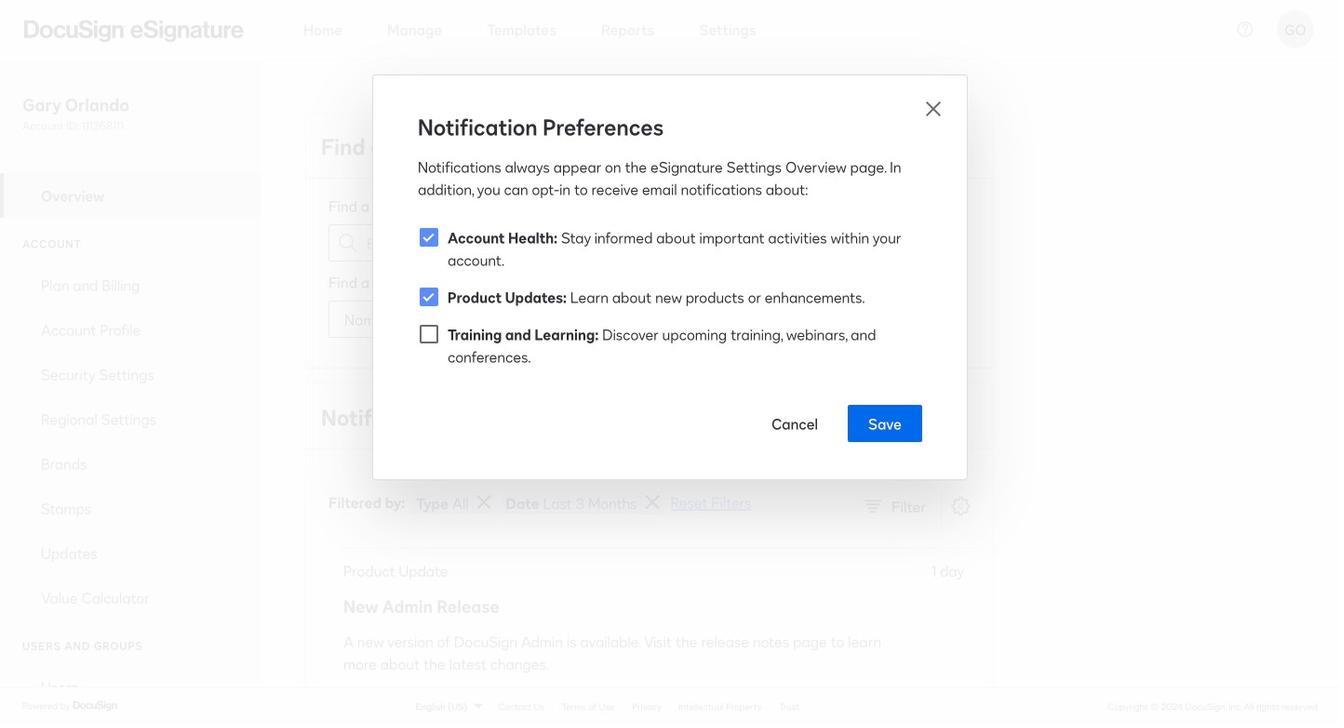 Task type: vqa. For each thing, say whether or not it's contained in the screenshot.
Account element
yes



Task type: locate. For each thing, give the bounding box(es) containing it.
Enter name text field
[[416, 302, 587, 337]]

docusign admin image
[[24, 20, 244, 42]]

docusign image
[[73, 698, 119, 713]]



Task type: describe. For each thing, give the bounding box(es) containing it.
account element
[[0, 263, 261, 620]]

Enter keyword text field
[[367, 225, 551, 261]]



